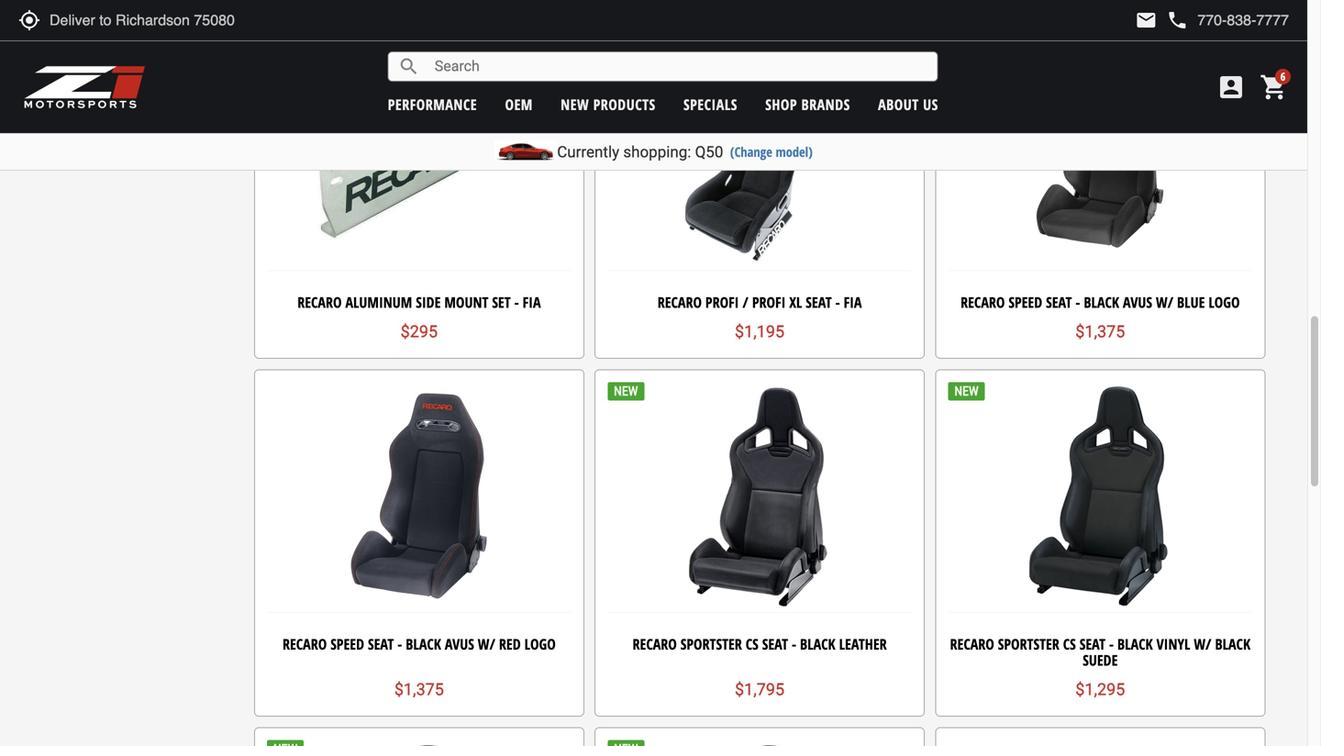 Task type: locate. For each thing, give the bounding box(es) containing it.
1 vertical spatial logo
[[525, 634, 556, 654]]

q50
[[695, 143, 724, 161]]

1 horizontal spatial profi
[[753, 292, 786, 312]]

black
[[1084, 292, 1120, 312], [406, 634, 441, 654], [800, 634, 836, 654], [1118, 634, 1153, 654], [1216, 634, 1251, 654]]

speed
[[1009, 292, 1043, 312], [331, 634, 364, 654]]

performance link
[[388, 95, 477, 114]]

avus left blue
[[1124, 292, 1153, 312]]

0 horizontal spatial w/
[[478, 634, 496, 654]]

- inside recaro sportster cs seat - black vinyl w/ black suede
[[1110, 634, 1114, 654]]

cs up the $1,795
[[746, 634, 759, 654]]

z1 motorsports logo image
[[23, 64, 146, 110]]

recaro for recaro speed seat - black avus w/ red logo
[[283, 634, 327, 654]]

black left vinyl
[[1118, 634, 1153, 654]]

performance
[[388, 95, 477, 114]]

1 horizontal spatial cs
[[1064, 634, 1077, 654]]

cs
[[746, 634, 759, 654], [1064, 634, 1077, 654]]

avus
[[1124, 292, 1153, 312], [445, 634, 474, 654]]

1 horizontal spatial speed
[[1009, 292, 1043, 312]]

oem link
[[505, 95, 533, 114]]

2 horizontal spatial w/
[[1195, 634, 1212, 654]]

2 sportster from the left
[[998, 634, 1060, 654]]

1 horizontal spatial avus
[[1124, 292, 1153, 312]]

recaro for recaro speed seat - black avus w/ blue logo
[[961, 292, 1005, 312]]

specials link
[[684, 95, 738, 114]]

1 cs from the left
[[746, 634, 759, 654]]

shop
[[766, 95, 798, 114]]

sportster for recaro sportster cs seat - black leather
[[681, 634, 742, 654]]

0 horizontal spatial logo
[[525, 634, 556, 654]]

0 horizontal spatial speed
[[331, 634, 364, 654]]

profi right /
[[753, 292, 786, 312]]

$1,375 down the recaro speed seat - black avus w/ red logo
[[395, 680, 444, 699]]

xl
[[790, 292, 803, 312]]

1 horizontal spatial fia
[[844, 292, 862, 312]]

sportster up the $1,795
[[681, 634, 742, 654]]

2 fia from the left
[[844, 292, 862, 312]]

$295
[[401, 322, 438, 341]]

fia right xl
[[844, 292, 862, 312]]

1 horizontal spatial $1,375
[[1076, 322, 1126, 341]]

fia
[[523, 292, 541, 312], [844, 292, 862, 312]]

speed for recaro speed seat - black avus w/ blue logo
[[1009, 292, 1043, 312]]

shop brands
[[766, 95, 851, 114]]

logo for recaro speed seat - black avus w/ red logo
[[525, 634, 556, 654]]

w/ right vinyl
[[1195, 634, 1212, 654]]

0 horizontal spatial profi
[[706, 292, 739, 312]]

sportster
[[681, 634, 742, 654], [998, 634, 1060, 654]]

1 vertical spatial avus
[[445, 634, 474, 654]]

1 horizontal spatial logo
[[1209, 292, 1241, 312]]

1 vertical spatial $1,375
[[395, 680, 444, 699]]

$1,295
[[1076, 680, 1126, 699]]

$1,795
[[735, 680, 785, 699]]

products
[[594, 95, 656, 114]]

set
[[492, 292, 511, 312]]

1 horizontal spatial sportster
[[998, 634, 1060, 654]]

logo
[[1209, 292, 1241, 312], [525, 634, 556, 654]]

avus left red
[[445, 634, 474, 654]]

0 vertical spatial $1,375
[[1076, 322, 1126, 341]]

red
[[499, 634, 521, 654]]

0 vertical spatial logo
[[1209, 292, 1241, 312]]

mail
[[1136, 9, 1158, 31]]

shop brands link
[[766, 95, 851, 114]]

(change
[[731, 143, 773, 161]]

0 vertical spatial avus
[[1124, 292, 1153, 312]]

black left blue
[[1084, 292, 1120, 312]]

recaro speed seat - black avus w/ blue logo
[[961, 292, 1241, 312]]

cs inside recaro sportster cs seat - black vinyl w/ black suede
[[1064, 634, 1077, 654]]

logo right blue
[[1209, 292, 1241, 312]]

black left the leather
[[800, 634, 836, 654]]

-
[[515, 292, 519, 312], [836, 292, 840, 312], [1076, 292, 1081, 312], [398, 634, 402, 654], [792, 634, 797, 654], [1110, 634, 1114, 654]]

logo right red
[[525, 634, 556, 654]]

recaro inside recaro sportster cs seat - black vinyl w/ black suede
[[951, 634, 995, 654]]

$1,375 down recaro speed seat - black avus w/ blue logo
[[1076, 322, 1126, 341]]

sportster inside recaro sportster cs seat - black vinyl w/ black suede
[[998, 634, 1060, 654]]

w/
[[1157, 292, 1174, 312], [478, 634, 496, 654], [1195, 634, 1212, 654]]

w/ left blue
[[1157, 292, 1174, 312]]

2 cs from the left
[[1064, 634, 1077, 654]]

$1,375 for red
[[395, 680, 444, 699]]

1 horizontal spatial w/
[[1157, 292, 1174, 312]]

recaro aluminum side mount set - fia
[[298, 292, 541, 312]]

seat
[[806, 292, 832, 312], [1047, 292, 1073, 312], [368, 634, 394, 654], [763, 634, 789, 654], [1080, 634, 1106, 654]]

vinyl
[[1157, 634, 1191, 654]]

speed for recaro speed seat - black avus w/ red logo
[[331, 634, 364, 654]]

0 vertical spatial speed
[[1009, 292, 1043, 312]]

suede
[[1083, 650, 1118, 670]]

cs for vinyl
[[1064, 634, 1077, 654]]

mount
[[445, 292, 489, 312]]

avus for blue
[[1124, 292, 1153, 312]]

0 horizontal spatial sportster
[[681, 634, 742, 654]]

0 horizontal spatial fia
[[523, 292, 541, 312]]

recaro
[[298, 292, 342, 312], [658, 292, 702, 312], [961, 292, 1005, 312], [283, 634, 327, 654], [633, 634, 677, 654], [951, 634, 995, 654]]

0 horizontal spatial cs
[[746, 634, 759, 654]]

1 sportster from the left
[[681, 634, 742, 654]]

1 vertical spatial speed
[[331, 634, 364, 654]]

recaro for recaro profi / profi xl seat - fia
[[658, 292, 702, 312]]

0 horizontal spatial avus
[[445, 634, 474, 654]]

profi
[[706, 292, 739, 312], [753, 292, 786, 312]]

shopping_cart link
[[1256, 73, 1290, 102]]

about
[[879, 95, 919, 114]]

recaro for recaro sportster cs seat - black vinyl w/ black suede
[[951, 634, 995, 654]]

us
[[924, 95, 939, 114]]

w/ left red
[[478, 634, 496, 654]]

fia right set
[[523, 292, 541, 312]]

new
[[561, 95, 589, 114]]

$1,375
[[1076, 322, 1126, 341], [395, 680, 444, 699]]

Search search field
[[420, 52, 938, 81]]

seat inside recaro sportster cs seat - black vinyl w/ black suede
[[1080, 634, 1106, 654]]

profi left /
[[706, 292, 739, 312]]

0 horizontal spatial $1,375
[[395, 680, 444, 699]]

blue
[[1178, 292, 1206, 312]]

cs left the suede
[[1064, 634, 1077, 654]]

recaro for recaro sportster cs seat - black leather
[[633, 634, 677, 654]]

new products link
[[561, 95, 656, 114]]

sportster left the suede
[[998, 634, 1060, 654]]



Task type: vqa. For each thing, say whether or not it's contained in the screenshot.


Task type: describe. For each thing, give the bounding box(es) containing it.
$1,375 for blue
[[1076, 322, 1126, 341]]

phone link
[[1167, 9, 1290, 31]]

avus for red
[[445, 634, 474, 654]]

mail phone
[[1136, 9, 1189, 31]]

oem
[[505, 95, 533, 114]]

specials
[[684, 95, 738, 114]]

new products
[[561, 95, 656, 114]]

recaro sportster cs seat - black vinyl w/ black suede
[[951, 634, 1251, 670]]

recaro speed seat - black avus w/ red logo
[[283, 634, 556, 654]]

logo for recaro speed seat - black avus w/ blue logo
[[1209, 292, 1241, 312]]

recaro profi / profi xl seat - fia
[[658, 292, 862, 312]]

side
[[416, 292, 441, 312]]

mail link
[[1136, 9, 1158, 31]]

about us link
[[879, 95, 939, 114]]

currently
[[557, 143, 620, 161]]

(change model) link
[[731, 143, 813, 161]]

w/ for red
[[478, 634, 496, 654]]

w/ for blue
[[1157, 292, 1174, 312]]

w/ inside recaro sportster cs seat - black vinyl w/ black suede
[[1195, 634, 1212, 654]]

account_box link
[[1213, 73, 1251, 102]]

brands
[[802, 95, 851, 114]]

shopping_cart
[[1260, 73, 1290, 102]]

sportster for recaro sportster cs seat - black vinyl w/ black suede
[[998, 634, 1060, 654]]

phone
[[1167, 9, 1189, 31]]

model)
[[776, 143, 813, 161]]

recaro for recaro aluminum side mount set - fia
[[298, 292, 342, 312]]

black right vinyl
[[1216, 634, 1251, 654]]

about us
[[879, 95, 939, 114]]

cs for leather
[[746, 634, 759, 654]]

1 fia from the left
[[523, 292, 541, 312]]

recaro sportster cs seat - black leather
[[633, 634, 887, 654]]

$1,195
[[735, 322, 785, 341]]

leather
[[840, 634, 887, 654]]

currently shopping: q50 (change model)
[[557, 143, 813, 161]]

aluminum
[[346, 292, 412, 312]]

my_location
[[18, 9, 40, 31]]

1 profi from the left
[[706, 292, 739, 312]]

/
[[743, 292, 749, 312]]

account_box
[[1217, 73, 1247, 102]]

black left red
[[406, 634, 441, 654]]

shopping:
[[624, 143, 692, 161]]

search
[[398, 56, 420, 78]]

2 profi from the left
[[753, 292, 786, 312]]



